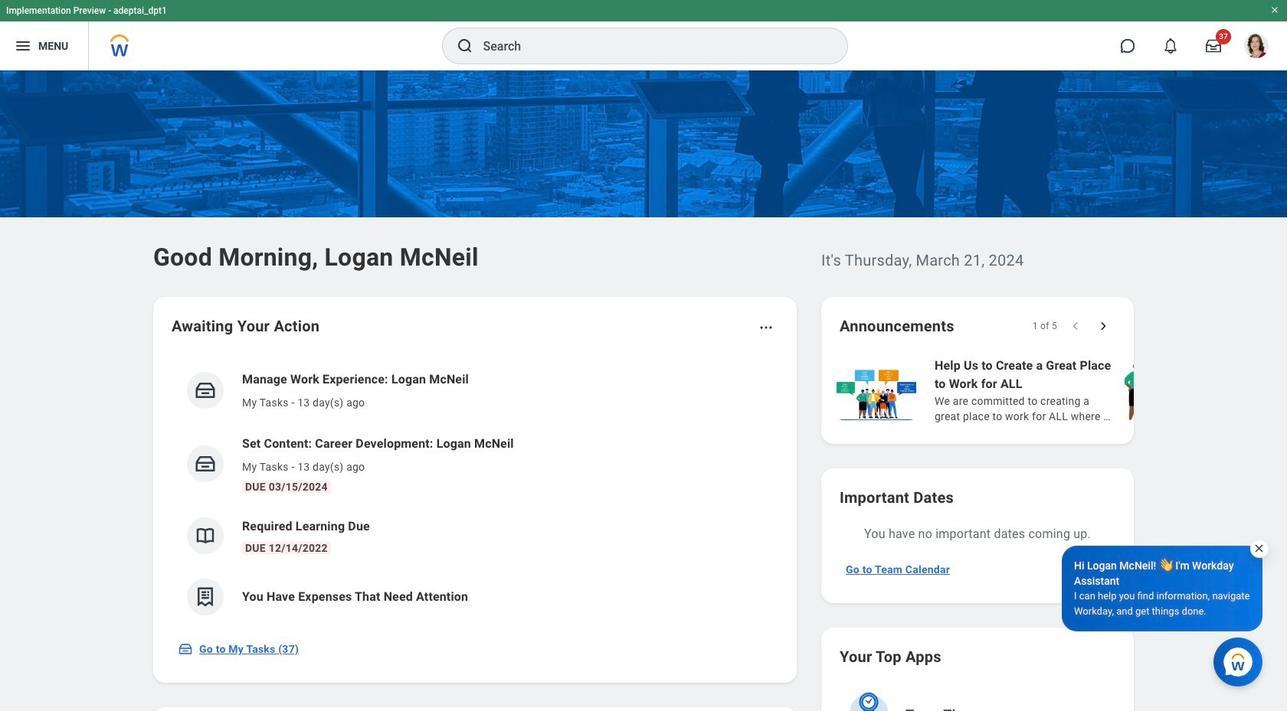 Task type: locate. For each thing, give the bounding box(es) containing it.
main content
[[0, 70, 1287, 712]]

0 vertical spatial inbox image
[[194, 379, 217, 402]]

notifications large image
[[1163, 38, 1178, 54]]

list
[[834, 356, 1287, 426], [172, 359, 778, 628]]

book open image
[[194, 525, 217, 548]]

inbox large image
[[1206, 38, 1221, 54]]

close environment banner image
[[1270, 5, 1279, 15]]

inbox image
[[194, 379, 217, 402], [194, 453, 217, 476]]

inbox image
[[178, 642, 193, 657]]

banner
[[0, 0, 1287, 70]]

status
[[1033, 320, 1057, 333]]

0 horizontal spatial list
[[172, 359, 778, 628]]

1 vertical spatial inbox image
[[194, 453, 217, 476]]

chevron right small image
[[1096, 319, 1111, 334]]

2 inbox image from the top
[[194, 453, 217, 476]]

x image
[[1253, 543, 1265, 555]]

Search Workday  search field
[[483, 29, 816, 63]]



Task type: describe. For each thing, give the bounding box(es) containing it.
justify image
[[14, 37, 32, 55]]

1 inbox image from the top
[[194, 379, 217, 402]]

profile logan mcneil image
[[1244, 34, 1269, 61]]

chevron left small image
[[1068, 319, 1083, 334]]

dashboard expenses image
[[194, 586, 217, 609]]

1 horizontal spatial list
[[834, 356, 1287, 426]]

search image
[[455, 37, 474, 55]]

related actions image
[[759, 320, 774, 336]]



Task type: vqa. For each thing, say whether or not it's contained in the screenshot.
Search Workday search box
yes



